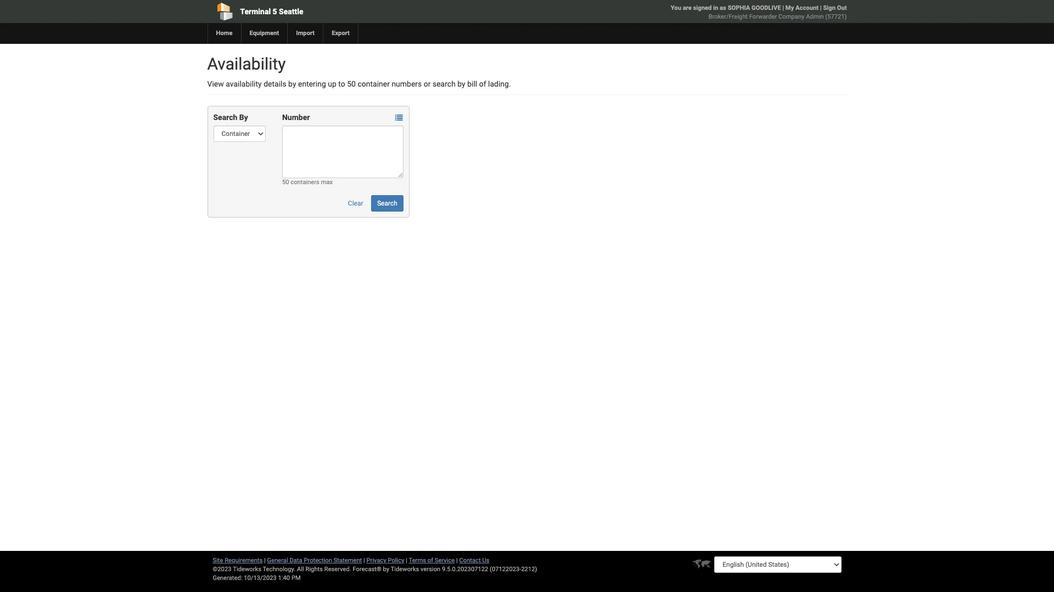 Task type: locate. For each thing, give the bounding box(es) containing it.
sign out link
[[823, 4, 847, 12]]

forecast®
[[353, 567, 381, 574]]

0 horizontal spatial by
[[288, 80, 296, 88]]

technology.
[[263, 567, 296, 574]]

by right details
[[288, 80, 296, 88]]

account
[[796, 4, 819, 12]]

rights
[[306, 567, 323, 574]]

you are signed in as sophia goodlive | my account | sign out broker/freight forwarder company admin (57721)
[[671, 4, 847, 20]]

50
[[347, 80, 356, 88], [282, 179, 289, 186]]

up
[[328, 80, 337, 88]]

general
[[267, 558, 288, 565]]

by left bill
[[458, 80, 465, 88]]

sign
[[823, 4, 836, 12]]

0 horizontal spatial of
[[428, 558, 433, 565]]

my account link
[[786, 4, 819, 12]]

to
[[338, 80, 345, 88]]

by down privacy policy link
[[383, 567, 389, 574]]

search for search by
[[213, 113, 237, 122]]

search inside button
[[377, 200, 397, 208]]

version
[[421, 567, 440, 574]]

entering
[[298, 80, 326, 88]]

50 right to
[[347, 80, 356, 88]]

admin
[[806, 13, 824, 20]]

as
[[720, 4, 726, 12]]

forwarder
[[749, 13, 777, 20]]

| up tideworks
[[406, 558, 407, 565]]

my
[[786, 4, 794, 12]]

1 vertical spatial 50
[[282, 179, 289, 186]]

50 containers max
[[282, 179, 333, 186]]

by inside "site requirements | general data protection statement | privacy policy | terms of service | contact us ©2023 tideworks technology. all rights reserved. forecast® by tideworks version 9.5.0.202307122 (07122023-2212) generated: 10/13/2023 1:40 pm"
[[383, 567, 389, 574]]

by
[[288, 80, 296, 88], [458, 80, 465, 88], [383, 567, 389, 574]]

us
[[482, 558, 489, 565]]

terms of service link
[[409, 558, 455, 565]]

availability
[[226, 80, 262, 88]]

requirements
[[225, 558, 263, 565]]

search right clear button
[[377, 200, 397, 208]]

terminal 5 seattle link
[[207, 0, 464, 23]]

search
[[213, 113, 237, 122], [377, 200, 397, 208]]

0 horizontal spatial search
[[213, 113, 237, 122]]

terminal 5 seattle
[[240, 7, 303, 16]]

|
[[783, 4, 784, 12], [820, 4, 822, 12], [264, 558, 266, 565], [364, 558, 365, 565], [406, 558, 407, 565], [456, 558, 458, 565]]

of
[[479, 80, 486, 88], [428, 558, 433, 565]]

1 horizontal spatial search
[[377, 200, 397, 208]]

out
[[837, 4, 847, 12]]

50 left containers
[[282, 179, 289, 186]]

containers
[[291, 179, 319, 186]]

view
[[207, 80, 224, 88]]

0 vertical spatial 50
[[347, 80, 356, 88]]

import
[[296, 30, 315, 37]]

0 horizontal spatial 50
[[282, 179, 289, 186]]

search button
[[371, 195, 403, 212]]

reserved.
[[324, 567, 351, 574]]

tideworks
[[391, 567, 419, 574]]

1:40
[[278, 575, 290, 583]]

0 vertical spatial search
[[213, 113, 237, 122]]

statement
[[334, 558, 362, 565]]

signed
[[693, 4, 712, 12]]

equipment
[[250, 30, 279, 37]]

all
[[297, 567, 304, 574]]

of right bill
[[479, 80, 486, 88]]

numbers
[[392, 80, 422, 88]]

site requirements | general data protection statement | privacy policy | terms of service | contact us ©2023 tideworks technology. all rights reserved. forecast® by tideworks version 9.5.0.202307122 (07122023-2212) generated: 10/13/2023 1:40 pm
[[213, 558, 537, 583]]

max
[[321, 179, 333, 186]]

generated:
[[213, 575, 242, 583]]

export
[[332, 30, 350, 37]]

1 horizontal spatial by
[[383, 567, 389, 574]]

privacy policy link
[[367, 558, 404, 565]]

of up version
[[428, 558, 433, 565]]

search left by
[[213, 113, 237, 122]]

2 horizontal spatial by
[[458, 80, 465, 88]]

1 horizontal spatial of
[[479, 80, 486, 88]]

1 vertical spatial search
[[377, 200, 397, 208]]

1 vertical spatial of
[[428, 558, 433, 565]]

9.5.0.202307122
[[442, 567, 488, 574]]

data
[[290, 558, 302, 565]]

site
[[213, 558, 223, 565]]

you
[[671, 4, 681, 12]]

company
[[779, 13, 805, 20]]



Task type: vqa. For each thing, say whether or not it's contained in the screenshot.
lading.
yes



Task type: describe. For each thing, give the bounding box(es) containing it.
| left my
[[783, 4, 784, 12]]

2212)
[[521, 567, 537, 574]]

service
[[435, 558, 455, 565]]

search by
[[213, 113, 248, 122]]

| left general
[[264, 558, 266, 565]]

10/13/2023
[[244, 575, 277, 583]]

home link
[[207, 23, 241, 44]]

import link
[[287, 23, 323, 44]]

privacy
[[367, 558, 386, 565]]

equipment link
[[241, 23, 287, 44]]

are
[[683, 4, 692, 12]]

of inside "site requirements | general data protection statement | privacy policy | terms of service | contact us ©2023 tideworks technology. all rights reserved. forecast® by tideworks version 9.5.0.202307122 (07122023-2212) generated: 10/13/2023 1:40 pm"
[[428, 558, 433, 565]]

export link
[[323, 23, 358, 44]]

0 vertical spatial of
[[479, 80, 486, 88]]

protection
[[304, 558, 332, 565]]

(57721)
[[825, 13, 847, 20]]

terms
[[409, 558, 426, 565]]

lading.
[[488, 80, 511, 88]]

| up forecast®
[[364, 558, 365, 565]]

| left sign
[[820, 4, 822, 12]]

site requirements link
[[213, 558, 263, 565]]

| up 9.5.0.202307122
[[456, 558, 458, 565]]

clear button
[[342, 195, 369, 212]]

search for search
[[377, 200, 397, 208]]

pm
[[291, 575, 301, 583]]

contact
[[459, 558, 481, 565]]

general data protection statement link
[[267, 558, 362, 565]]

container
[[358, 80, 390, 88]]

details
[[264, 80, 286, 88]]

number
[[282, 113, 310, 122]]

show list image
[[395, 114, 403, 122]]

terminal
[[240, 7, 271, 16]]

1 horizontal spatial 50
[[347, 80, 356, 88]]

sophia
[[728, 4, 750, 12]]

goodlive
[[752, 4, 781, 12]]

search
[[433, 80, 456, 88]]

in
[[713, 4, 718, 12]]

Number text field
[[282, 126, 403, 178]]

bill
[[467, 80, 477, 88]]

5
[[273, 7, 277, 16]]

home
[[216, 30, 233, 37]]

view availability details by entering up to 50 container numbers or search by bill of lading.
[[207, 80, 511, 88]]

contact us link
[[459, 558, 489, 565]]

broker/freight
[[709, 13, 748, 20]]

or
[[424, 80, 431, 88]]

clear
[[348, 200, 363, 208]]

availability
[[207, 54, 286, 74]]

policy
[[388, 558, 404, 565]]

seattle
[[279, 7, 303, 16]]

by
[[239, 113, 248, 122]]

(07122023-
[[490, 567, 521, 574]]

©2023 tideworks
[[213, 567, 261, 574]]



